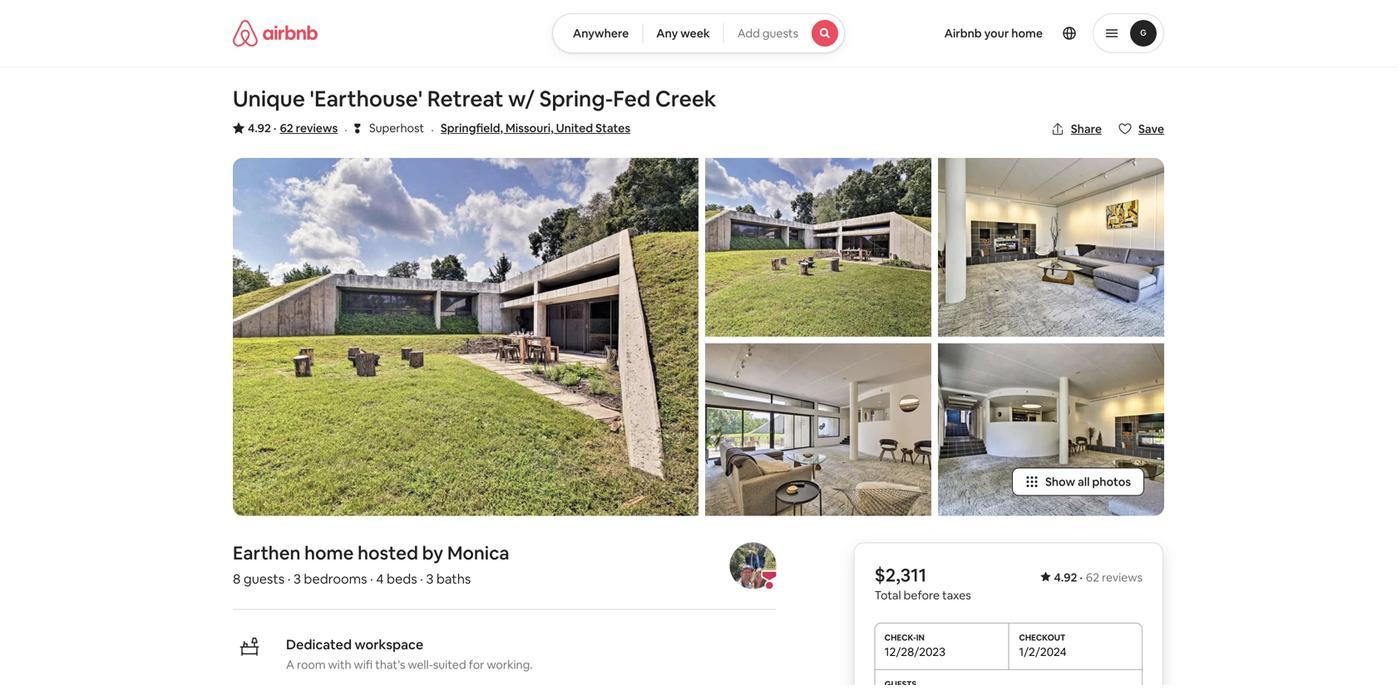 Task type: vqa. For each thing, say whether or not it's contained in the screenshot.
topmost Learn
no



Task type: locate. For each thing, give the bounding box(es) containing it.
well-
[[408, 658, 433, 673]]

4.92 down unique
[[248, 121, 271, 136]]

for
[[469, 658, 485, 673]]

0 horizontal spatial 4.92 · 62 reviews
[[248, 121, 338, 136]]

united
[[556, 121, 593, 136]]

0 horizontal spatial guests
[[244, 571, 285, 588]]

by monica
[[422, 542, 510, 565]]

taxes
[[943, 588, 972, 603]]

home up "bedrooms"
[[305, 542, 354, 565]]

0 vertical spatial home
[[1012, 26, 1043, 41]]

earthen home hosted by monica 8 guests · 3 bedrooms · 4 beds · 3 baths
[[233, 542, 510, 588]]

1 vertical spatial guests
[[244, 571, 285, 588]]

2 3 from the left
[[426, 571, 434, 588]]

1 horizontal spatial reviews
[[1103, 570, 1143, 585]]

62
[[280, 121, 293, 136], [1087, 570, 1100, 585]]

a
[[286, 658, 294, 673]]

monica is a superhost. learn more about monica. image
[[730, 543, 777, 589], [730, 543, 777, 589]]

1 horizontal spatial home
[[1012, 26, 1043, 41]]

all
[[1078, 475, 1090, 490]]

bedrooms
[[304, 571, 367, 588]]

home inside earthen home hosted by monica 8 guests · 3 bedrooms · 4 beds · 3 baths
[[305, 542, 354, 565]]

0 horizontal spatial 62
[[280, 121, 293, 136]]

unique 'earthouse' retreat w/ spring-fed creek
[[233, 85, 717, 113]]

save button
[[1112, 115, 1172, 143]]

photos
[[1093, 475, 1132, 490]]

1 vertical spatial home
[[305, 542, 354, 565]]

1 horizontal spatial 4.92
[[1055, 570, 1078, 585]]

1/2/2024
[[1020, 645, 1067, 660]]

any week
[[657, 26, 710, 41]]

missouri,
[[506, 121, 554, 136]]

4.92
[[248, 121, 271, 136], [1055, 570, 1078, 585]]

profile element
[[865, 0, 1165, 67]]

$2,311
[[875, 564, 927, 587]]

None search field
[[552, 13, 845, 53]]

4.92 · 62 reviews
[[248, 121, 338, 136], [1055, 570, 1143, 585]]

show
[[1046, 475, 1076, 490]]

3 left baths
[[426, 571, 434, 588]]

earthen
[[233, 542, 301, 565]]

guests
[[763, 26, 799, 41], [244, 571, 285, 588]]

share
[[1072, 121, 1102, 136]]

1 horizontal spatial 4.92 · 62 reviews
[[1055, 570, 1143, 585]]

guests down earthen at the left bottom of page
[[244, 571, 285, 588]]

0 vertical spatial 4.92
[[248, 121, 271, 136]]

$2,311 total before taxes
[[875, 564, 972, 603]]

1 vertical spatial 4.92 · 62 reviews
[[1055, 570, 1143, 585]]

3 left "bedrooms"
[[294, 571, 301, 588]]

1 vertical spatial reviews
[[1103, 570, 1143, 585]]

workspace
[[355, 636, 424, 654]]

1 horizontal spatial 3
[[426, 571, 434, 588]]

0 horizontal spatial 3
[[294, 571, 301, 588]]

reviews
[[296, 121, 338, 136], [1103, 570, 1143, 585]]

guests inside earthen home hosted by monica 8 guests · 3 bedrooms · 4 beds · 3 baths
[[244, 571, 285, 588]]

3
[[294, 571, 301, 588], [426, 571, 434, 588]]

0 horizontal spatial home
[[305, 542, 354, 565]]

0 horizontal spatial 4.92
[[248, 121, 271, 136]]

dedicated workspace a room with wifi that's well-suited for working.
[[286, 636, 533, 673]]

dedicated
[[286, 636, 352, 654]]

home right your at the top of page
[[1012, 26, 1043, 41]]

1 horizontal spatial 62
[[1087, 570, 1100, 585]]

guests right add
[[763, 26, 799, 41]]

4
[[376, 571, 384, 588]]

home
[[1012, 26, 1043, 41], [305, 542, 354, 565]]

add guests
[[738, 26, 799, 41]]

0 vertical spatial reviews
[[296, 121, 338, 136]]

0 vertical spatial guests
[[763, 26, 799, 41]]

4.92 up 1/2/2024 at the bottom of the page
[[1055, 570, 1078, 585]]

1 vertical spatial 62
[[1087, 570, 1100, 585]]

anywhere
[[573, 26, 629, 41]]

airbnb your home link
[[935, 16, 1053, 51]]

any week button
[[643, 13, 724, 53]]

springfield,
[[441, 121, 503, 136]]

with
[[328, 658, 352, 673]]

· inside · springfield, missouri, united states
[[431, 121, 434, 138]]

outback yard space image
[[233, 158, 699, 516]]

save
[[1139, 121, 1165, 136]]

·
[[274, 121, 277, 136], [345, 121, 348, 138], [431, 121, 434, 138], [1080, 570, 1083, 585], [288, 571, 291, 588], [370, 571, 373, 588], [420, 571, 423, 588]]

1 horizontal spatial guests
[[763, 26, 799, 41]]



Task type: describe. For each thing, give the bounding box(es) containing it.
week
[[681, 26, 710, 41]]

show all photos
[[1046, 475, 1132, 490]]

living room, view to patio image
[[706, 344, 932, 516]]

beds
[[387, 571, 417, 588]]

superhost
[[369, 121, 424, 136]]

1 vertical spatial 4.92
[[1055, 570, 1078, 585]]

unique
[[233, 85, 305, 113]]

fed
[[613, 85, 651, 113]]

retreat
[[428, 85, 504, 113]]

show all photos button
[[1013, 468, 1145, 496]]

· springfield, missouri, united states
[[431, 121, 631, 138]]

0 vertical spatial 62
[[280, 121, 293, 136]]

8
[[233, 571, 241, 588]]

guests inside button
[[763, 26, 799, 41]]

creek
[[656, 85, 717, 113]]

any
[[657, 26, 678, 41]]

your
[[985, 26, 1010, 41]]

airbnb
[[945, 26, 982, 41]]

share button
[[1045, 115, 1109, 143]]

living room, view to entry, dining & kitchen image
[[939, 344, 1165, 516]]

home inside profile element
[[1012, 26, 1043, 41]]

that's
[[375, 658, 405, 673]]

0 horizontal spatial reviews
[[296, 121, 338, 136]]

living room, view to fireplace image
[[939, 158, 1165, 337]]

󰀃
[[354, 120, 361, 136]]

62 reviews button
[[280, 120, 338, 136]]

none search field containing anywhere
[[552, 13, 845, 53]]

w/
[[508, 85, 535, 113]]

before
[[904, 588, 940, 603]]

spring-
[[540, 85, 613, 113]]

springfield, missouri, united states button
[[441, 118, 631, 138]]

total
[[875, 588, 902, 603]]

anywhere button
[[552, 13, 643, 53]]

1 3 from the left
[[294, 571, 301, 588]]

suited
[[433, 658, 466, 673]]

working.
[[487, 658, 533, 673]]

add guests button
[[724, 13, 845, 53]]

wifi
[[354, 658, 373, 673]]

airbnb your home
[[945, 26, 1043, 41]]

'earthouse'
[[310, 85, 423, 113]]

room
[[297, 658, 326, 673]]

0 vertical spatial 4.92 · 62 reviews
[[248, 121, 338, 136]]

hosted
[[358, 542, 418, 565]]

outback yard and patio image
[[706, 158, 932, 337]]

baths
[[437, 571, 471, 588]]

add
[[738, 26, 760, 41]]

states
[[596, 121, 631, 136]]

12/28/2023
[[885, 645, 946, 660]]



